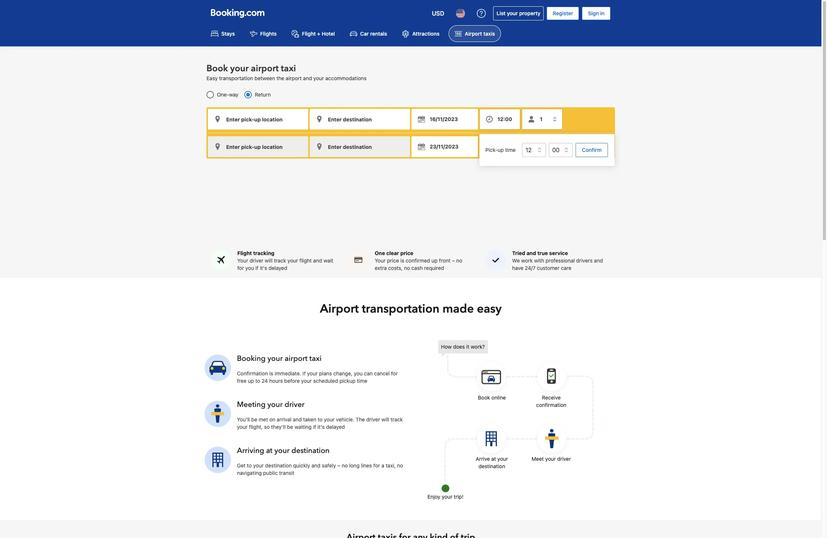 Task type: describe. For each thing, give the bounding box(es) containing it.
0 horizontal spatial be
[[251, 417, 257, 423]]

sign in
[[588, 10, 605, 16]]

one
[[375, 250, 385, 256]]

your up immediate.
[[268, 354, 283, 364]]

your left the trip!
[[442, 494, 453, 500]]

if inside you'll be met on arrival and taken to your vehicle. the driver will track your flight, so they'll be waiting if it's delayed
[[313, 424, 316, 430]]

enjoy
[[428, 494, 441, 500]]

trip!
[[454, 494, 464, 500]]

safely
[[322, 463, 336, 469]]

destination for arrive at your destination
[[479, 463, 505, 470]]

for for confirmation is immediate. if your plans change, you can cancel for free up to 24 hours before your scheduled pickup time
[[391, 370, 398, 377]]

rentals
[[370, 31, 387, 37]]

meeting your driver
[[237, 400, 305, 410]]

your up on
[[268, 400, 283, 410]]

pick-up time
[[485, 147, 516, 153]]

booking.com online hotel reservations image
[[211, 9, 265, 18]]

arriving at your destination
[[237, 446, 330, 456]]

register
[[553, 10, 573, 16]]

up inside confirmation is immediate. if your plans change, you can cancel for free up to 24 hours before your scheduled pickup time
[[248, 378, 254, 384]]

property
[[519, 10, 541, 16]]

confirm
[[582, 147, 602, 153]]

your inside one clear price your price is confirmed up front – no extra costs, no cash required
[[375, 258, 386, 264]]

time inside confirmation is immediate. if your plans change, you can cancel for free up to 24 hours before your scheduled pickup time
[[357, 378, 367, 384]]

booking airport taxi image for arriving at your destination
[[205, 447, 231, 473]]

your left accommodations
[[313, 75, 324, 81]]

between
[[255, 75, 275, 81]]

2 horizontal spatial up
[[498, 147, 504, 153]]

your down if
[[301, 378, 312, 384]]

scheduled
[[313, 378, 338, 384]]

how does it work?
[[441, 344, 485, 350]]

quickly
[[293, 463, 310, 469]]

long
[[349, 463, 360, 469]]

register link
[[547, 7, 579, 20]]

16/11/2023 button
[[412, 109, 478, 130]]

hours
[[269, 378, 283, 384]]

Enter destination text field
[[310, 109, 410, 130]]

book online
[[478, 395, 506, 401]]

usd
[[432, 10, 444, 17]]

one-way
[[217, 92, 239, 98]]

meet your driver
[[532, 456, 571, 462]]

1 vertical spatial airport
[[286, 75, 302, 81]]

1 horizontal spatial time
[[505, 147, 516, 153]]

12:00 for 16/11/2023
[[498, 116, 512, 122]]

free
[[237, 378, 247, 384]]

your down you'll
[[237, 424, 248, 430]]

it's inside the "flight tracking your driver will track your flight and wait for you if it's delayed"
[[260, 265, 267, 271]]

before
[[284, 378, 300, 384]]

attractions
[[413, 31, 440, 37]]

meet
[[532, 456, 544, 462]]

get to your destination quickly and safely – no long lines for a taxi, no navigating public transit
[[237, 463, 403, 476]]

booking airport taxi image for meeting your driver
[[205, 401, 231, 427]]

cash
[[412, 265, 423, 271]]

16/11/2023
[[430, 116, 458, 122]]

1 vertical spatial price
[[387, 258, 399, 264]]

tried
[[512, 250, 525, 256]]

flight
[[300, 258, 312, 264]]

airport taxis link
[[449, 25, 501, 42]]

flight + hotel link
[[286, 25, 341, 42]]

airport for booking
[[285, 354, 308, 364]]

to inside you'll be met on arrival and taken to your vehicle. the driver will track your flight, so they'll be waiting if it's delayed
[[318, 417, 323, 423]]

we
[[512, 258, 520, 264]]

will inside you'll be met on arrival and taken to your vehicle. the driver will track your flight, so they'll be waiting if it's delayed
[[382, 417, 389, 423]]

pickup
[[340, 378, 356, 384]]

if inside the "flight tracking your driver will track your flight and wait for you if it's delayed"
[[256, 265, 259, 271]]

with
[[534, 258, 544, 264]]

flight for flight + hotel
[[302, 31, 316, 37]]

taken
[[303, 417, 316, 423]]

24
[[262, 378, 268, 384]]

and inside the "flight tracking your driver will track your flight and wait for you if it's delayed"
[[313, 258, 322, 264]]

booking airport taxi image for booking your airport taxi
[[205, 355, 231, 381]]

made
[[443, 301, 474, 317]]

23/11/2023
[[430, 144, 459, 150]]

destination for get to your destination quickly and safely – no long lines for a taxi, no navigating public transit
[[265, 463, 292, 469]]

arrive
[[476, 456, 490, 462]]

work
[[521, 258, 533, 264]]

customer
[[537, 265, 560, 271]]

your inside arrive at your destination
[[498, 456, 508, 462]]

delayed inside you'll be met on arrival and taken to your vehicle. the driver will track your flight, so they'll be waiting if it's delayed
[[326, 424, 345, 430]]

car rentals link
[[344, 25, 393, 42]]

will inside the "flight tracking your driver will track your flight and wait for you if it's delayed"
[[265, 258, 273, 264]]

your right meet
[[545, 456, 556, 462]]

sign in link
[[582, 7, 611, 20]]

public
[[263, 470, 278, 476]]

confirm button
[[576, 143, 608, 157]]

drivers
[[576, 258, 593, 264]]

cancel
[[374, 370, 390, 377]]

it's inside you'll be met on arrival and taken to your vehicle. the driver will track your flight, so they'll be waiting if it's delayed
[[318, 424, 325, 430]]

arriving
[[237, 446, 264, 456]]

12:00 button for 23/11/2023
[[480, 136, 520, 157]]

flight for flight tracking your driver will track your flight and wait for you if it's delayed
[[237, 250, 252, 256]]

stays link
[[205, 25, 241, 42]]

online
[[492, 395, 506, 401]]

12:00 for 23/11/2023
[[498, 144, 512, 150]]

plans
[[319, 370, 332, 377]]

airport for airport taxis
[[465, 31, 482, 37]]

professional
[[546, 258, 575, 264]]

enjoy your trip!
[[428, 494, 464, 500]]

easy
[[477, 301, 502, 317]]

your inside get to your destination quickly and safely – no long lines for a taxi, no navigating public transit
[[253, 463, 264, 469]]

sign
[[588, 10, 599, 16]]

no left long
[[342, 463, 348, 469]]

if
[[303, 370, 306, 377]]

23/11/2023 button
[[412, 136, 478, 157]]

book your airport taxi easy transportation between the airport and your accommodations
[[207, 63, 367, 81]]

extra
[[375, 265, 387, 271]]

accommodations
[[325, 75, 367, 81]]

and up work
[[527, 250, 536, 256]]

taxis
[[484, 31, 495, 37]]

driver inside you'll be met on arrival and taken to your vehicle. the driver will track your flight, so they'll be waiting if it's delayed
[[366, 417, 380, 423]]

24/7
[[525, 265, 536, 271]]

airport for book
[[251, 63, 279, 75]]

flight + hotel
[[302, 31, 335, 37]]

lines
[[361, 463, 372, 469]]

receive confirmation
[[536, 395, 567, 408]]

one clear price your price is confirmed up front – no extra costs, no cash required
[[375, 250, 462, 271]]

and right drivers
[[594, 258, 603, 264]]

immediate.
[[275, 370, 301, 377]]

taxi,
[[386, 463, 396, 469]]

service
[[549, 250, 568, 256]]

the
[[277, 75, 284, 81]]

front
[[439, 258, 451, 264]]

and inside book your airport taxi easy transportation between the airport and your accommodations
[[303, 75, 312, 81]]



Task type: locate. For each thing, give the bounding box(es) containing it.
0 horizontal spatial is
[[269, 370, 273, 377]]

driver up arrival
[[285, 400, 305, 410]]

booking
[[237, 354, 266, 364]]

book up easy
[[207, 63, 228, 75]]

vehicle.
[[336, 417, 354, 423]]

airport right the
[[286, 75, 302, 81]]

1 horizontal spatial at
[[492, 456, 496, 462]]

0 horizontal spatial book
[[207, 63, 228, 75]]

be up "flight,"
[[251, 417, 257, 423]]

1 vertical spatial transportation
[[362, 301, 440, 317]]

taxi up plans
[[310, 354, 322, 364]]

2 horizontal spatial to
[[318, 417, 323, 423]]

taxi for book
[[281, 63, 296, 75]]

taxi
[[281, 63, 296, 75], [310, 354, 322, 364]]

to inside confirmation is immediate. if your plans change, you can cancel for free up to 24 hours before your scheduled pickup time
[[255, 378, 260, 384]]

0 vertical spatial up
[[498, 147, 504, 153]]

1 vertical spatial will
[[382, 417, 389, 423]]

at for arrive
[[492, 456, 496, 462]]

is inside confirmation is immediate. if your plans change, you can cancel for free up to 24 hours before your scheduled pickup time
[[269, 370, 273, 377]]

flights link
[[244, 25, 283, 42]]

time down the can
[[357, 378, 367, 384]]

up inside one clear price your price is confirmed up front – no extra costs, no cash required
[[432, 258, 438, 264]]

1 vertical spatial up
[[432, 258, 438, 264]]

you'll
[[237, 417, 250, 423]]

0 horizontal spatial for
[[237, 265, 244, 271]]

2 horizontal spatial for
[[391, 370, 398, 377]]

2 vertical spatial to
[[247, 463, 252, 469]]

if down taken
[[313, 424, 316, 430]]

1 vertical spatial –
[[338, 463, 340, 469]]

0 vertical spatial price
[[401, 250, 414, 256]]

0 horizontal spatial if
[[256, 265, 259, 271]]

1 vertical spatial it's
[[318, 424, 325, 430]]

and right the
[[303, 75, 312, 81]]

at inside arrive at your destination
[[492, 456, 496, 462]]

1 vertical spatial flight
[[237, 250, 252, 256]]

your
[[507, 10, 518, 16], [230, 63, 249, 75], [313, 75, 324, 81], [288, 258, 298, 264], [268, 354, 283, 364], [307, 370, 318, 377], [301, 378, 312, 384], [268, 400, 283, 410], [324, 417, 335, 423], [237, 424, 248, 430], [274, 446, 290, 456], [498, 456, 508, 462], [545, 456, 556, 462], [253, 463, 264, 469], [442, 494, 453, 500]]

0 horizontal spatial flight
[[237, 250, 252, 256]]

1 vertical spatial is
[[269, 370, 273, 377]]

if
[[256, 265, 259, 271], [313, 424, 316, 430]]

price down clear
[[387, 258, 399, 264]]

0 horizontal spatial price
[[387, 258, 399, 264]]

flight left "+"
[[302, 31, 316, 37]]

time right pick-
[[505, 147, 516, 153]]

0 vertical spatial is
[[401, 258, 404, 264]]

delayed down the vehicle.
[[326, 424, 345, 430]]

1 vertical spatial if
[[313, 424, 316, 430]]

2 your from the left
[[375, 258, 386, 264]]

clear
[[386, 250, 399, 256]]

destination down arrive
[[479, 463, 505, 470]]

–
[[452, 258, 455, 264], [338, 463, 340, 469]]

at right arriving
[[266, 446, 273, 456]]

one-
[[217, 92, 229, 98]]

for inside the "flight tracking your driver will track your flight and wait for you if it's delayed"
[[237, 265, 244, 271]]

0 horizontal spatial at
[[266, 446, 273, 456]]

track inside you'll be met on arrival and taken to your vehicle. the driver will track your flight, so they'll be waiting if it's delayed
[[391, 417, 403, 423]]

and inside get to your destination quickly and safely – no long lines for a taxi, no navigating public transit
[[312, 463, 321, 469]]

0 horizontal spatial your
[[237, 258, 248, 264]]

1 horizontal spatial taxi
[[310, 354, 322, 364]]

receive
[[542, 395, 561, 401]]

1 horizontal spatial your
[[375, 258, 386, 264]]

1 vertical spatial delayed
[[326, 424, 345, 430]]

your right arrive
[[498, 456, 508, 462]]

delayed inside the "flight tracking your driver will track your flight and wait for you if it's delayed"
[[269, 265, 287, 271]]

does
[[453, 344, 465, 350]]

your up way
[[230, 63, 249, 75]]

flight left tracking on the left
[[237, 250, 252, 256]]

0 vertical spatial to
[[255, 378, 260, 384]]

you down tracking on the left
[[245, 265, 254, 271]]

1 vertical spatial taxi
[[310, 354, 322, 364]]

1 horizontal spatial airport
[[465, 31, 482, 37]]

waiting
[[295, 424, 312, 430]]

delayed down tracking on the left
[[269, 265, 287, 271]]

driver right the
[[366, 417, 380, 423]]

your left the vehicle.
[[324, 417, 335, 423]]

driver inside the "flight tracking your driver will track your flight and wait for you if it's delayed"
[[250, 258, 263, 264]]

airport up between
[[251, 63, 279, 75]]

wait
[[324, 258, 333, 264]]

will down tracking on the left
[[265, 258, 273, 264]]

flight tracking your driver will track your flight and wait for you if it's delayed
[[237, 250, 333, 271]]

1 horizontal spatial is
[[401, 258, 404, 264]]

0 vertical spatial if
[[256, 265, 259, 271]]

change,
[[333, 370, 353, 377]]

destination up 'public'
[[265, 463, 292, 469]]

2 vertical spatial up
[[248, 378, 254, 384]]

1 horizontal spatial you
[[354, 370, 363, 377]]

it
[[466, 344, 470, 350]]

airport
[[465, 31, 482, 37], [320, 301, 359, 317]]

transportation inside book your airport taxi easy transportation between the airport and your accommodations
[[219, 75, 253, 81]]

12:00
[[498, 116, 512, 122], [498, 144, 512, 150]]

your inside the "flight tracking your driver will track your flight and wait for you if it's delayed"
[[288, 258, 298, 264]]

booking airport taxi image
[[438, 340, 594, 496], [205, 355, 231, 381], [205, 401, 231, 427], [205, 447, 231, 473]]

1 horizontal spatial it's
[[318, 424, 325, 430]]

is up hours at the left bottom of page
[[269, 370, 273, 377]]

0 vertical spatial flight
[[302, 31, 316, 37]]

0 vertical spatial delayed
[[269, 265, 287, 271]]

track inside the "flight tracking your driver will track your flight and wait for you if it's delayed"
[[274, 258, 286, 264]]

1 vertical spatial to
[[318, 417, 323, 423]]

your left flight
[[288, 258, 298, 264]]

taxi for booking
[[310, 354, 322, 364]]

attractions link
[[396, 25, 446, 42]]

1 horizontal spatial be
[[287, 424, 293, 430]]

driver right meet
[[557, 456, 571, 462]]

how
[[441, 344, 452, 350]]

delayed
[[269, 265, 287, 271], [326, 424, 345, 430]]

0 vertical spatial it's
[[260, 265, 267, 271]]

1 horizontal spatial to
[[255, 378, 260, 384]]

and left safely
[[312, 463, 321, 469]]

you inside the "flight tracking your driver will track your flight and wait for you if it's delayed"
[[245, 265, 254, 271]]

search button
[[564, 136, 614, 157]]

1 horizontal spatial up
[[432, 258, 438, 264]]

12:00 button
[[480, 109, 520, 130], [480, 136, 520, 157]]

0 horizontal spatial taxi
[[281, 63, 296, 75]]

0 vertical spatial you
[[245, 265, 254, 271]]

flight inside the "flight tracking your driver will track your flight and wait for you if it's delayed"
[[237, 250, 252, 256]]

your up navigating
[[253, 463, 264, 469]]

– right safely
[[338, 463, 340, 469]]

0 vertical spatial time
[[505, 147, 516, 153]]

your right list
[[507, 10, 518, 16]]

it's down tracking on the left
[[260, 265, 267, 271]]

– right front
[[452, 258, 455, 264]]

have
[[512, 265, 524, 271]]

airport up if
[[285, 354, 308, 364]]

for inside get to your destination quickly and safely – no long lines for a taxi, no navigating public transit
[[374, 463, 380, 469]]

book inside book your airport taxi easy transportation between the airport and your accommodations
[[207, 63, 228, 75]]

car rentals
[[360, 31, 387, 37]]

met
[[259, 417, 268, 423]]

to right taken
[[318, 417, 323, 423]]

airport for airport transportation made easy
[[320, 301, 359, 317]]

destination up "quickly"
[[292, 446, 330, 456]]

destination inside arrive at your destination
[[479, 463, 505, 470]]

destination inside get to your destination quickly and safely – no long lines for a taxi, no navigating public transit
[[265, 463, 292, 469]]

0 horizontal spatial transportation
[[219, 75, 253, 81]]

1 your from the left
[[237, 258, 248, 264]]

1 horizontal spatial price
[[401, 250, 414, 256]]

booking your airport taxi
[[237, 354, 322, 364]]

flight,
[[249, 424, 263, 430]]

costs,
[[388, 265, 403, 271]]

taxi inside book your airport taxi easy transportation between the airport and your accommodations
[[281, 63, 296, 75]]

be
[[251, 417, 257, 423], [287, 424, 293, 430]]

navigating
[[237, 470, 262, 476]]

0 vertical spatial book
[[207, 63, 228, 75]]

0 vertical spatial 12:00
[[498, 116, 512, 122]]

+
[[317, 31, 321, 37]]

0 vertical spatial track
[[274, 258, 286, 264]]

0 horizontal spatial up
[[248, 378, 254, 384]]

1 horizontal spatial track
[[391, 417, 403, 423]]

no right front
[[456, 258, 462, 264]]

book for your
[[207, 63, 228, 75]]

the
[[356, 417, 365, 423]]

2 12:00 button from the top
[[480, 136, 520, 157]]

0 vertical spatial will
[[265, 258, 273, 264]]

track right the
[[391, 417, 403, 423]]

2 vertical spatial for
[[374, 463, 380, 469]]

2 vertical spatial airport
[[285, 354, 308, 364]]

0 horizontal spatial it's
[[260, 265, 267, 271]]

and
[[303, 75, 312, 81], [527, 250, 536, 256], [313, 258, 322, 264], [594, 258, 603, 264], [293, 417, 302, 423], [312, 463, 321, 469]]

can
[[364, 370, 373, 377]]

return
[[255, 92, 271, 98]]

for inside confirmation is immediate. if your plans change, you can cancel for free up to 24 hours before your scheduled pickup time
[[391, 370, 398, 377]]

0 horizontal spatial to
[[247, 463, 252, 469]]

you left the can
[[354, 370, 363, 377]]

1 horizontal spatial will
[[382, 417, 389, 423]]

1 horizontal spatial book
[[478, 395, 490, 401]]

no left cash
[[404, 265, 410, 271]]

1 12:00 from the top
[[498, 116, 512, 122]]

1 horizontal spatial for
[[374, 463, 380, 469]]

meeting
[[237, 400, 266, 410]]

transit
[[279, 470, 294, 476]]

they'll
[[271, 424, 286, 430]]

1 vertical spatial airport
[[320, 301, 359, 317]]

true
[[538, 250, 548, 256]]

list your property link
[[494, 6, 544, 20]]

your
[[237, 258, 248, 264], [375, 258, 386, 264]]

is inside one clear price your price is confirmed up front – no extra costs, no cash required
[[401, 258, 404, 264]]

book left the online at right bottom
[[478, 395, 490, 401]]

0 vertical spatial 12:00 button
[[480, 109, 520, 130]]

1 vertical spatial be
[[287, 424, 293, 430]]

0 vertical spatial –
[[452, 258, 455, 264]]

at for arriving
[[266, 446, 273, 456]]

get
[[237, 463, 246, 469]]

confirmed
[[406, 258, 430, 264]]

you'll be met on arrival and taken to your vehicle. the driver will track your flight, so they'll be waiting if it's delayed
[[237, 417, 403, 430]]

track down tracking on the left
[[274, 258, 286, 264]]

confirmation
[[237, 370, 268, 377]]

at right arrive
[[492, 456, 496, 462]]

to up navigating
[[247, 463, 252, 469]]

required
[[424, 265, 444, 271]]

Enter pick-up location text field
[[208, 109, 308, 130]]

0 horizontal spatial will
[[265, 258, 273, 264]]

1 vertical spatial for
[[391, 370, 398, 377]]

list your property
[[497, 10, 541, 16]]

price
[[401, 250, 414, 256], [387, 258, 399, 264]]

1 vertical spatial 12:00 button
[[480, 136, 520, 157]]

taxi up the
[[281, 63, 296, 75]]

and inside you'll be met on arrival and taken to your vehicle. the driver will track your flight, so they'll be waiting if it's delayed
[[293, 417, 302, 423]]

book for online
[[478, 395, 490, 401]]

destination for arriving at your destination
[[292, 446, 330, 456]]

0 horizontal spatial you
[[245, 265, 254, 271]]

0 vertical spatial taxi
[[281, 63, 296, 75]]

to
[[255, 378, 260, 384], [318, 417, 323, 423], [247, 463, 252, 469]]

0 horizontal spatial –
[[338, 463, 340, 469]]

0 vertical spatial transportation
[[219, 75, 253, 81]]

arrival
[[277, 417, 292, 423]]

no right taxi,
[[397, 463, 403, 469]]

flight
[[302, 31, 316, 37], [237, 250, 252, 256]]

2 12:00 from the top
[[498, 144, 512, 150]]

airport inside "link"
[[465, 31, 482, 37]]

1 vertical spatial track
[[391, 417, 403, 423]]

it's right waiting
[[318, 424, 325, 430]]

1 vertical spatial 12:00
[[498, 144, 512, 150]]

price up confirmed
[[401, 250, 414, 256]]

0 horizontal spatial track
[[274, 258, 286, 264]]

arrive at your destination
[[476, 456, 508, 470]]

so
[[264, 424, 270, 430]]

1 vertical spatial book
[[478, 395, 490, 401]]

confirmation is immediate. if your plans change, you can cancel for free up to 24 hours before your scheduled pickup time
[[237, 370, 398, 384]]

0 horizontal spatial delayed
[[269, 265, 287, 271]]

1 vertical spatial you
[[354, 370, 363, 377]]

a
[[382, 463, 384, 469]]

0 horizontal spatial time
[[357, 378, 367, 384]]

1 horizontal spatial if
[[313, 424, 316, 430]]

0 vertical spatial for
[[237, 265, 244, 271]]

will right the
[[382, 417, 389, 423]]

your up transit
[[274, 446, 290, 456]]

your inside the "flight tracking your driver will track your flight and wait for you if it's delayed"
[[237, 258, 248, 264]]

you
[[245, 265, 254, 271], [354, 370, 363, 377]]

1 vertical spatial time
[[357, 378, 367, 384]]

driver
[[250, 258, 263, 264], [285, 400, 305, 410], [366, 417, 380, 423], [557, 456, 571, 462]]

care
[[561, 265, 572, 271]]

to inside get to your destination quickly and safely – no long lines for a taxi, no navigating public transit
[[247, 463, 252, 469]]

1 horizontal spatial transportation
[[362, 301, 440, 317]]

confirmation
[[536, 402, 567, 408]]

and left the wait
[[313, 258, 322, 264]]

is up costs,
[[401, 258, 404, 264]]

1 horizontal spatial flight
[[302, 31, 316, 37]]

on
[[269, 417, 275, 423]]

pick-
[[485, 147, 498, 153]]

1 12:00 button from the top
[[480, 109, 520, 130]]

you inside confirmation is immediate. if your plans change, you can cancel for free up to 24 hours before your scheduled pickup time
[[354, 370, 363, 377]]

– inside get to your destination quickly and safely – no long lines for a taxi, no navigating public transit
[[338, 463, 340, 469]]

0 vertical spatial airport
[[251, 63, 279, 75]]

if down tracking on the left
[[256, 265, 259, 271]]

for for flight tracking your driver will track your flight and wait for you if it's delayed
[[237, 265, 244, 271]]

be down arrival
[[287, 424, 293, 430]]

list
[[497, 10, 506, 16]]

1 horizontal spatial delayed
[[326, 424, 345, 430]]

tried and true service we work with professional drivers and have 24/7 customer care
[[512, 250, 603, 271]]

your right if
[[307, 370, 318, 377]]

0 vertical spatial be
[[251, 417, 257, 423]]

to left 24
[[255, 378, 260, 384]]

1 horizontal spatial –
[[452, 258, 455, 264]]

– inside one clear price your price is confirmed up front – no extra costs, no cash required
[[452, 258, 455, 264]]

0 vertical spatial airport
[[465, 31, 482, 37]]

0 horizontal spatial airport
[[320, 301, 359, 317]]

it's
[[260, 265, 267, 271], [318, 424, 325, 430]]

and up waiting
[[293, 417, 302, 423]]

work?
[[471, 344, 485, 350]]

12:00 button for 16/11/2023
[[480, 109, 520, 130]]

driver down tracking on the left
[[250, 258, 263, 264]]



Task type: vqa. For each thing, say whether or not it's contained in the screenshot.
America in the Button
no



